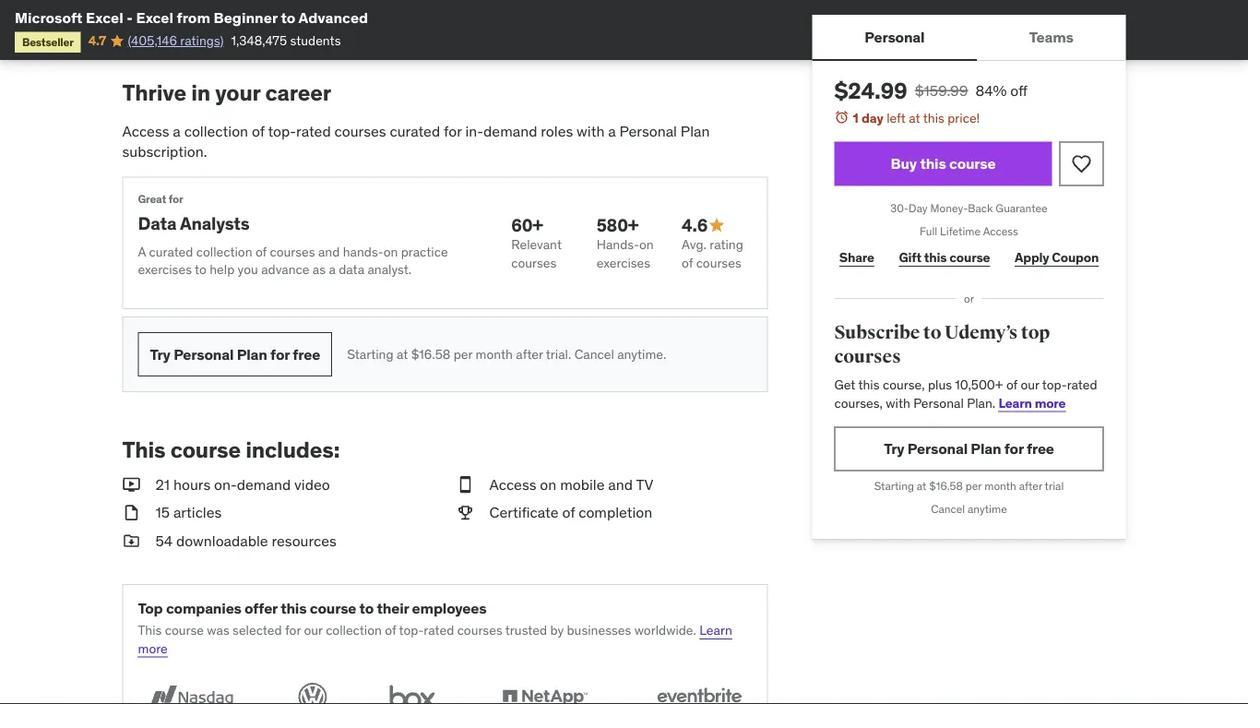 Task type: describe. For each thing, give the bounding box(es) containing it.
collection for analysts
[[196, 243, 253, 260]]

add to wishlist image
[[1071, 153, 1093, 175]]

1,348,475 students
[[231, 32, 341, 49]]

full
[[920, 224, 938, 239]]

30-
[[891, 201, 909, 216]]

teams
[[1030, 27, 1074, 46]]

this down the '$24.99 $159.99 84% off'
[[924, 109, 945, 126]]

cancel for anytime.
[[575, 346, 615, 363]]

60+
[[512, 214, 544, 236]]

guarantee
[[996, 201, 1048, 216]]

buy
[[891, 154, 918, 173]]

of down their
[[385, 622, 396, 639]]

-
[[127, 8, 133, 27]]

rated inside get this course, plus 10,500+ of our top-rated courses, with personal plan.
[[1068, 376, 1098, 393]]

courses inside access a collection of top-rated courses curated for in-demand roles with a personal plan subscription.
[[335, 121, 386, 140]]

of inside access a collection of top-rated courses curated for in-demand roles with a personal plan subscription.
[[252, 121, 265, 140]]

learn for subscribe to udemy's top courses
[[999, 395, 1033, 411]]

off
[[1011, 81, 1028, 100]]

share
[[840, 249, 875, 266]]

starting for starting at $16.58 per month after trial. cancel anytime.
[[347, 346, 394, 363]]

plus
[[929, 376, 953, 393]]

courses inside subscribe to udemy's top courses
[[835, 345, 902, 368]]

this for get
[[859, 376, 880, 393]]

$16.58 for starting at $16.58 per month after trial cancel anytime
[[930, 479, 964, 493]]

this course includes:
[[122, 436, 340, 464]]

microsoft
[[15, 8, 83, 27]]

learn more link for top companies offer this course to their employees
[[138, 622, 733, 657]]

to inside great for data analysts a curated collection of courses and hands-on practice exercises to help you advance as a data analyst.
[[195, 261, 207, 278]]

hands-
[[597, 236, 640, 253]]

apply coupon button
[[1011, 239, 1105, 276]]

anytime
[[968, 502, 1008, 516]]

from
[[177, 8, 210, 27]]

course up hours
[[170, 436, 241, 464]]

course,
[[883, 376, 925, 393]]

learn more for subscribe to udemy's top courses
[[999, 395, 1067, 411]]

as
[[313, 261, 326, 278]]

mobile
[[561, 475, 605, 494]]

in-
[[466, 121, 484, 140]]

you
[[238, 261, 258, 278]]

gift this course
[[900, 249, 991, 266]]

exercises inside 580+ hands-on exercises
[[597, 254, 651, 271]]

courses inside 60+ relevant courses
[[512, 254, 557, 271]]

career
[[265, 79, 331, 106]]

relevant
[[512, 236, 562, 253]]

avg.
[[682, 236, 707, 253]]

on inside great for data analysts a curated collection of courses and hands-on practice exercises to help you advance as a data analyst.
[[384, 243, 398, 260]]

trusted
[[506, 622, 547, 639]]

$159.99
[[915, 81, 969, 100]]

starting at $16.58 per month after trial. cancel anytime.
[[347, 346, 667, 363]]

$16.58 for starting at $16.58 per month after trial. cancel anytime.
[[411, 346, 451, 363]]

advance
[[261, 261, 310, 278]]

help
[[210, 261, 235, 278]]

small image for 15 articles
[[122, 503, 141, 523]]

curated inside access a collection of top-rated courses curated for in-demand roles with a personal plan subscription.
[[390, 121, 440, 140]]

1 horizontal spatial rated
[[424, 622, 454, 639]]

companies
[[166, 599, 242, 618]]

with inside access a collection of top-rated courses curated for in-demand roles with a personal plan subscription.
[[577, 121, 605, 140]]

volkswagen image
[[293, 680, 333, 704]]

0 horizontal spatial a
[[173, 121, 181, 140]]

(405,146
[[128, 32, 177, 49]]

15
[[156, 503, 170, 522]]

access on mobile and tv
[[490, 475, 654, 494]]

plan inside access a collection of top-rated courses curated for in-demand roles with a personal plan subscription.
[[681, 121, 710, 140]]

video
[[294, 475, 330, 494]]

coupon
[[1053, 249, 1100, 266]]

plan.
[[968, 395, 996, 411]]

on-
[[214, 475, 237, 494]]

this for buy
[[921, 154, 947, 173]]

top- inside get this course, plus 10,500+ of our top-rated courses, with personal plan.
[[1043, 376, 1068, 393]]

1 horizontal spatial on
[[540, 475, 557, 494]]

avg. rating of courses
[[682, 236, 744, 271]]

apply
[[1015, 249, 1050, 266]]

practice
[[401, 243, 448, 260]]

personal inside button
[[865, 27, 925, 46]]

for inside access a collection of top-rated courses curated for in-demand roles with a personal plan subscription.
[[444, 121, 462, 140]]

54 downloadable resources
[[156, 531, 337, 550]]

to up 1,348,475 students on the left of page
[[281, 8, 296, 27]]

anytime.
[[618, 346, 667, 363]]

for down top companies offer this course to their employees
[[285, 622, 301, 639]]

month for trial
[[985, 479, 1017, 493]]

to inside subscribe to udemy's top courses
[[924, 322, 942, 344]]

learn more link for subscribe to udemy's top courses
[[999, 395, 1067, 411]]

small image for access on mobile and tv
[[456, 474, 475, 495]]

or
[[965, 291, 975, 306]]

580+ hands-on exercises
[[597, 214, 654, 271]]

worldwide.
[[635, 622, 697, 639]]

84%
[[976, 81, 1007, 100]]

try personal plan for free link inside "thrive in your career" element
[[138, 332, 332, 377]]

free for rightmost the try personal plan for free link
[[1027, 439, 1055, 458]]

money-
[[931, 201, 969, 216]]

month for trial.
[[476, 346, 513, 363]]

more for subscribe to udemy's top courses
[[1035, 395, 1067, 411]]

4.7
[[88, 32, 106, 49]]

this right offer
[[281, 599, 307, 618]]

1 horizontal spatial and
[[609, 475, 633, 494]]

day
[[862, 109, 884, 126]]

this for this course was selected for our collection of top-rated courses trusted by businesses worldwide.
[[138, 622, 162, 639]]

30-day money-back guarantee full lifetime access
[[891, 201, 1048, 239]]

trial.
[[546, 346, 572, 363]]

for down advance
[[271, 345, 290, 364]]

starting at $16.58 per month after trial cancel anytime
[[875, 479, 1065, 516]]

box image
[[382, 680, 444, 704]]

in
[[191, 79, 211, 106]]

$24.99
[[835, 77, 908, 104]]

small image inside "thrive in your career" element
[[708, 216, 727, 234]]

0 vertical spatial at
[[910, 109, 921, 126]]

get this course, plus 10,500+ of our top-rated courses, with personal plan.
[[835, 376, 1098, 411]]

top- inside access a collection of top-rated courses curated for in-demand roles with a personal plan subscription.
[[268, 121, 296, 140]]

businesses
[[567, 622, 632, 639]]

trial
[[1046, 479, 1065, 493]]

learn for top companies offer this course to their employees
[[700, 622, 733, 639]]

rated inside access a collection of top-rated courses curated for in-demand roles with a personal plan subscription.
[[296, 121, 331, 140]]

course down companies
[[165, 622, 204, 639]]

your
[[215, 79, 261, 106]]

0 horizontal spatial demand
[[237, 475, 291, 494]]

try for rightmost the try personal plan for free link
[[885, 439, 905, 458]]

buy this course
[[891, 154, 996, 173]]

top
[[138, 599, 163, 618]]

small image for 21
[[122, 474, 141, 495]]

analyst.
[[368, 261, 412, 278]]

employees
[[412, 599, 487, 618]]

courses,
[[835, 395, 883, 411]]

nasdaq image
[[138, 680, 244, 704]]

per for trial
[[966, 479, 982, 493]]

beginner
[[214, 8, 278, 27]]

try personal plan for free for the try personal plan for free link within "thrive in your career" element
[[150, 345, 320, 364]]

access for access a collection of top-rated courses curated for in-demand roles with a personal plan subscription.
[[122, 121, 169, 140]]

thrive in your career element
[[122, 79, 768, 392]]

of inside avg. rating of courses
[[682, 254, 693, 271]]

try for the try personal plan for free link within "thrive in your career" element
[[150, 345, 171, 364]]

(405,146 ratings)
[[128, 32, 224, 49]]



Task type: locate. For each thing, give the bounding box(es) containing it.
top- down top
[[1043, 376, 1068, 393]]

to left their
[[360, 599, 374, 618]]

offer
[[245, 599, 278, 618]]

exercises down a
[[138, 261, 192, 278]]

completion
[[579, 503, 653, 522]]

learn more for top companies offer this course to their employees
[[138, 622, 733, 657]]

buy this course button
[[835, 142, 1053, 186]]

alarm image
[[835, 110, 850, 125]]

thrive
[[122, 79, 187, 106]]

on inside 580+ hands-on exercises
[[640, 236, 654, 253]]

1 vertical spatial access
[[984, 224, 1019, 239]]

after left trial
[[1020, 479, 1043, 493]]

top- down the career
[[268, 121, 296, 140]]

includes:
[[246, 436, 340, 464]]

free down as
[[293, 345, 320, 364]]

rated
[[296, 121, 331, 140], [1068, 376, 1098, 393], [424, 622, 454, 639]]

0 horizontal spatial and
[[318, 243, 340, 260]]

data analysts link
[[138, 212, 250, 235]]

selected
[[233, 622, 282, 639]]

data
[[138, 212, 177, 235]]

cancel right trial. at the left
[[575, 346, 615, 363]]

this down top
[[138, 622, 162, 639]]

courses inside great for data analysts a curated collection of courses and hands-on practice exercises to help you advance as a data analyst.
[[270, 243, 315, 260]]

per
[[454, 346, 473, 363], [966, 479, 982, 493]]

get
[[835, 376, 856, 393]]

learn more link down employees
[[138, 622, 733, 657]]

our
[[1021, 376, 1040, 393], [304, 622, 323, 639]]

at for starting at $16.58 per month after trial cancel anytime
[[917, 479, 927, 493]]

more down top
[[138, 640, 168, 657]]

students
[[290, 32, 341, 49]]

1 vertical spatial and
[[609, 475, 633, 494]]

1 horizontal spatial starting
[[875, 479, 915, 493]]

plan for the try personal plan for free link within "thrive in your career" element
[[237, 345, 267, 364]]

access up subscription.
[[122, 121, 169, 140]]

at inside starting at $16.58 per month after trial cancel anytime
[[917, 479, 927, 493]]

starting down courses,
[[875, 479, 915, 493]]

1 vertical spatial free
[[1027, 439, 1055, 458]]

0 horizontal spatial top-
[[268, 121, 296, 140]]

at inside "thrive in your career" element
[[397, 346, 408, 363]]

on left avg.
[[640, 236, 654, 253]]

2 horizontal spatial plan
[[971, 439, 1002, 458]]

0 horizontal spatial our
[[304, 622, 323, 639]]

this up courses,
[[859, 376, 880, 393]]

a
[[173, 121, 181, 140], [609, 121, 616, 140], [329, 261, 336, 278]]

1 vertical spatial learn
[[700, 622, 733, 639]]

month inside starting at $16.58 per month after trial cancel anytime
[[985, 479, 1017, 493]]

their
[[377, 599, 409, 618]]

free for the try personal plan for free link within "thrive in your career" element
[[293, 345, 320, 364]]

0 vertical spatial per
[[454, 346, 473, 363]]

580+
[[597, 214, 639, 236]]

courses inside avg. rating of courses
[[697, 254, 742, 271]]

this right gift at right
[[925, 249, 948, 266]]

cancel inside "thrive in your career" element
[[575, 346, 615, 363]]

1 horizontal spatial excel
[[136, 8, 174, 27]]

0 vertical spatial try
[[150, 345, 171, 364]]

demand inside access a collection of top-rated courses curated for in-demand roles with a personal plan subscription.
[[484, 121, 538, 140]]

2 vertical spatial small image
[[122, 531, 141, 551]]

try personal plan for free link down plan.
[[835, 427, 1105, 471]]

personal inside access a collection of top-rated courses curated for in-demand roles with a personal plan subscription.
[[620, 121, 678, 140]]

and up as
[[318, 243, 340, 260]]

$16.58
[[411, 346, 451, 363], [930, 479, 964, 493]]

starting for starting at $16.58 per month after trial cancel anytime
[[875, 479, 915, 493]]

for inside great for data analysts a curated collection of courses and hands-on practice exercises to help you advance as a data analyst.
[[169, 192, 183, 206]]

2 horizontal spatial on
[[640, 236, 654, 253]]

articles
[[173, 503, 222, 522]]

access for access on mobile and tv
[[490, 475, 537, 494]]

after for trial
[[1020, 479, 1043, 493]]

1 horizontal spatial per
[[966, 479, 982, 493]]

0 vertical spatial starting
[[347, 346, 394, 363]]

small image
[[122, 474, 141, 495], [456, 503, 475, 523], [122, 531, 141, 551]]

1 horizontal spatial $16.58
[[930, 479, 964, 493]]

collection
[[184, 121, 248, 140], [196, 243, 253, 260], [326, 622, 382, 639]]

collection down their
[[326, 622, 382, 639]]

access down the back
[[984, 224, 1019, 239]]

of inside get this course, plus 10,500+ of our top-rated courses, with personal plan.
[[1007, 376, 1018, 393]]

learn right worldwide.
[[700, 622, 733, 639]]

hours
[[173, 475, 211, 494]]

0 vertical spatial month
[[476, 346, 513, 363]]

try personal plan for free down 'you'
[[150, 345, 320, 364]]

at
[[910, 109, 921, 126], [397, 346, 408, 363], [917, 479, 927, 493]]

0 horizontal spatial with
[[577, 121, 605, 140]]

thrive in your career
[[122, 79, 331, 106]]

subscribe
[[835, 322, 921, 344]]

excel up 4.7
[[86, 8, 123, 27]]

0 vertical spatial learn more
[[999, 395, 1067, 411]]

try personal plan for free link down 'you'
[[138, 332, 332, 377]]

a right roles
[[609, 121, 616, 140]]

2 horizontal spatial small image
[[708, 216, 727, 234]]

try
[[150, 345, 171, 364], [885, 439, 905, 458]]

personal inside get this course, plus 10,500+ of our top-rated courses, with personal plan.
[[914, 395, 964, 411]]

1 vertical spatial try
[[885, 439, 905, 458]]

1 vertical spatial rated
[[1068, 376, 1098, 393]]

personal right roles
[[620, 121, 678, 140]]

of down 'your'
[[252, 121, 265, 140]]

with
[[577, 121, 605, 140], [886, 395, 911, 411]]

1 vertical spatial starting
[[875, 479, 915, 493]]

to left udemy's
[[924, 322, 942, 344]]

was
[[207, 622, 230, 639]]

1 vertical spatial after
[[1020, 479, 1043, 493]]

1 vertical spatial $16.58
[[930, 479, 964, 493]]

curated inside great for data analysts a curated collection of courses and hands-on practice exercises to help you advance as a data analyst.
[[149, 243, 193, 260]]

this course was selected for our collection of top-rated courses trusted by businesses worldwide.
[[138, 622, 697, 639]]

2 vertical spatial small image
[[122, 503, 141, 523]]

plan
[[681, 121, 710, 140], [237, 345, 267, 364], [971, 439, 1002, 458]]

our right 10,500+
[[1021, 376, 1040, 393]]

0 horizontal spatial month
[[476, 346, 513, 363]]

2 horizontal spatial access
[[984, 224, 1019, 239]]

access inside access a collection of top-rated courses curated for in-demand roles with a personal plan subscription.
[[122, 121, 169, 140]]

0 vertical spatial access
[[122, 121, 169, 140]]

more inside 'learn more'
[[138, 640, 168, 657]]

0 horizontal spatial access
[[122, 121, 169, 140]]

learn more link right plan.
[[999, 395, 1067, 411]]

this up 21
[[122, 436, 166, 464]]

on left the mobile
[[540, 475, 557, 494]]

udemy's
[[945, 322, 1018, 344]]

learn
[[999, 395, 1033, 411], [700, 622, 733, 639]]

exercises down hands-
[[597, 254, 651, 271]]

2 excel from the left
[[136, 8, 174, 27]]

15 articles
[[156, 503, 222, 522]]

0 horizontal spatial small image
[[122, 503, 141, 523]]

courses
[[335, 121, 386, 140], [270, 243, 315, 260], [512, 254, 557, 271], [697, 254, 742, 271], [835, 345, 902, 368], [458, 622, 503, 639]]

gift
[[900, 249, 922, 266]]

1 vertical spatial try personal plan for free link
[[835, 427, 1105, 471]]

with down course,
[[886, 395, 911, 411]]

1 vertical spatial cancel
[[932, 502, 966, 516]]

1 horizontal spatial free
[[1027, 439, 1055, 458]]

collection up help
[[196, 243, 253, 260]]

small image left 21
[[122, 474, 141, 495]]

0 horizontal spatial excel
[[86, 8, 123, 27]]

0 vertical spatial free
[[293, 345, 320, 364]]

0 vertical spatial after
[[516, 346, 543, 363]]

this for this course includes:
[[122, 436, 166, 464]]

with inside get this course, plus 10,500+ of our top-rated courses, with personal plan.
[[886, 395, 911, 411]]

1 vertical spatial our
[[304, 622, 323, 639]]

$16.58 inside "thrive in your career" element
[[411, 346, 451, 363]]

0 vertical spatial learn more link
[[999, 395, 1067, 411]]

by
[[551, 622, 564, 639]]

downloadable
[[176, 531, 268, 550]]

month up anytime
[[985, 479, 1017, 493]]

$16.58 inside starting at $16.58 per month after trial cancel anytime
[[930, 479, 964, 493]]

starting down data
[[347, 346, 394, 363]]

and left tv
[[609, 475, 633, 494]]

for left in-
[[444, 121, 462, 140]]

1 excel from the left
[[86, 8, 123, 27]]

small image left certificate
[[456, 503, 475, 523]]

month left trial. at the left
[[476, 346, 513, 363]]

1 vertical spatial this
[[138, 622, 162, 639]]

top- down their
[[399, 622, 424, 639]]

2 horizontal spatial a
[[609, 121, 616, 140]]

try personal plan for free
[[150, 345, 320, 364], [885, 439, 1055, 458]]

tv
[[636, 475, 654, 494]]

personal down help
[[174, 345, 234, 364]]

1 horizontal spatial with
[[886, 395, 911, 411]]

0 vertical spatial $16.58
[[411, 346, 451, 363]]

cancel inside starting at $16.58 per month after trial cancel anytime
[[932, 502, 966, 516]]

per inside starting at $16.58 per month after trial cancel anytime
[[966, 479, 982, 493]]

1 horizontal spatial plan
[[681, 121, 710, 140]]

small image left 54
[[122, 531, 141, 551]]

access inside 30-day money-back guarantee full lifetime access
[[984, 224, 1019, 239]]

a inside great for data analysts a curated collection of courses and hands-on practice exercises to help you advance as a data analyst.
[[329, 261, 336, 278]]

more for top companies offer this course to their employees
[[138, 640, 168, 657]]

demand down includes:
[[237, 475, 291, 494]]

1 vertical spatial curated
[[149, 243, 193, 260]]

0 vertical spatial cancel
[[575, 346, 615, 363]]

curated left in-
[[390, 121, 440, 140]]

0 horizontal spatial on
[[384, 243, 398, 260]]

analysts
[[180, 212, 250, 235]]

2 horizontal spatial top-
[[1043, 376, 1068, 393]]

netapp image
[[492, 680, 598, 704]]

course inside the buy this course button
[[950, 154, 996, 173]]

free inside "thrive in your career" element
[[293, 345, 320, 364]]

on up the analyst.
[[384, 243, 398, 260]]

1 vertical spatial small image
[[456, 474, 475, 495]]

for up anytime
[[1005, 439, 1024, 458]]

54
[[156, 531, 173, 550]]

of down the access on mobile and tv
[[563, 503, 575, 522]]

2 vertical spatial rated
[[424, 622, 454, 639]]

per inside "thrive in your career" element
[[454, 346, 473, 363]]

try inside "thrive in your career" element
[[150, 345, 171, 364]]

2 vertical spatial at
[[917, 479, 927, 493]]

this right buy
[[921, 154, 947, 173]]

0 vertical spatial try personal plan for free link
[[138, 332, 332, 377]]

of up 'you'
[[256, 243, 267, 260]]

cancel
[[575, 346, 615, 363], [932, 502, 966, 516]]

demand left roles
[[484, 121, 538, 140]]

course
[[950, 154, 996, 173], [950, 249, 991, 266], [170, 436, 241, 464], [310, 599, 357, 618], [165, 622, 204, 639]]

plan for rightmost the try personal plan for free link
[[971, 439, 1002, 458]]

access
[[122, 121, 169, 140], [984, 224, 1019, 239], [490, 475, 537, 494]]

access up certificate
[[490, 475, 537, 494]]

back
[[969, 201, 994, 216]]

of right 10,500+
[[1007, 376, 1018, 393]]

on
[[640, 236, 654, 253], [384, 243, 398, 260], [540, 475, 557, 494]]

left
[[887, 109, 906, 126]]

try personal plan for free down plan.
[[885, 439, 1055, 458]]

month
[[476, 346, 513, 363], [985, 479, 1017, 493]]

0 vertical spatial our
[[1021, 376, 1040, 393]]

0 horizontal spatial starting
[[347, 346, 394, 363]]

of inside great for data analysts a curated collection of courses and hands-on practice exercises to help you advance as a data analyst.
[[256, 243, 267, 260]]

more right plan.
[[1035, 395, 1067, 411]]

0 vertical spatial small image
[[122, 474, 141, 495]]

0 horizontal spatial learn more link
[[138, 622, 733, 657]]

great for data analysts a curated collection of courses and hands-on practice exercises to help you advance as a data analyst.
[[138, 192, 448, 278]]

try personal plan for free inside "thrive in your career" element
[[150, 345, 320, 364]]

per for trial.
[[454, 346, 473, 363]]

advanced
[[299, 8, 368, 27]]

small image for 54
[[122, 531, 141, 551]]

exercises inside great for data analysts a curated collection of courses and hands-on practice exercises to help you advance as a data analyst.
[[138, 261, 192, 278]]

starting inside "thrive in your career" element
[[347, 346, 394, 363]]

0 horizontal spatial per
[[454, 346, 473, 363]]

0 horizontal spatial plan
[[237, 345, 267, 364]]

course down lifetime
[[950, 249, 991, 266]]

a
[[138, 243, 146, 260]]

for right "great"
[[169, 192, 183, 206]]

demand
[[484, 121, 538, 140], [237, 475, 291, 494]]

1 vertical spatial more
[[138, 640, 168, 657]]

2 vertical spatial plan
[[971, 439, 1002, 458]]

with right roles
[[577, 121, 605, 140]]

21 hours on-demand video
[[156, 475, 330, 494]]

learn right plan.
[[999, 395, 1033, 411]]

21
[[156, 475, 170, 494]]

0 vertical spatial rated
[[296, 121, 331, 140]]

apply coupon
[[1015, 249, 1100, 266]]

0 vertical spatial small image
[[708, 216, 727, 234]]

day
[[909, 201, 928, 216]]

2 vertical spatial collection
[[326, 622, 382, 639]]

0 vertical spatial learn
[[999, 395, 1033, 411]]

excel up (405,146
[[136, 8, 174, 27]]

1 vertical spatial top-
[[1043, 376, 1068, 393]]

learn more link
[[999, 395, 1067, 411], [138, 622, 733, 657]]

1 day left at this price!
[[853, 109, 981, 126]]

tab list
[[813, 15, 1127, 61]]

month inside "thrive in your career" element
[[476, 346, 513, 363]]

personal up starting at $16.58 per month after trial cancel anytime
[[908, 439, 968, 458]]

0 vertical spatial collection
[[184, 121, 248, 140]]

$24.99 $159.99 84% off
[[835, 77, 1028, 104]]

cancel left anytime
[[932, 502, 966, 516]]

a right as
[[329, 261, 336, 278]]

course up the back
[[950, 154, 996, 173]]

personal button
[[813, 15, 978, 59]]

learn more down employees
[[138, 622, 733, 657]]

0 horizontal spatial learn
[[700, 622, 733, 639]]

1 horizontal spatial a
[[329, 261, 336, 278]]

curated right a
[[149, 243, 193, 260]]

1 vertical spatial collection
[[196, 243, 253, 260]]

a up subscription.
[[173, 121, 181, 140]]

course left their
[[310, 599, 357, 618]]

1,348,475
[[231, 32, 287, 49]]

of down avg.
[[682, 254, 693, 271]]

this inside button
[[921, 154, 947, 173]]

ratings)
[[180, 32, 224, 49]]

this for gift
[[925, 249, 948, 266]]

rating
[[710, 236, 744, 253]]

subscribe to udemy's top courses
[[835, 322, 1051, 368]]

0 horizontal spatial try personal plan for free
[[150, 345, 320, 364]]

certificate of completion
[[490, 503, 653, 522]]

0 vertical spatial with
[[577, 121, 605, 140]]

lifetime
[[941, 224, 981, 239]]

1 horizontal spatial month
[[985, 479, 1017, 493]]

and inside great for data analysts a curated collection of courses and hands-on practice exercises to help you advance as a data analyst.
[[318, 243, 340, 260]]

free up trial
[[1027, 439, 1055, 458]]

this inside get this course, plus 10,500+ of our top-rated courses, with personal plan.
[[859, 376, 880, 393]]

2 horizontal spatial rated
[[1068, 376, 1098, 393]]

0 vertical spatial this
[[122, 436, 166, 464]]

price!
[[948, 109, 981, 126]]

our down top companies offer this course to their employees
[[304, 622, 323, 639]]

1 vertical spatial small image
[[456, 503, 475, 523]]

after for trial.
[[516, 346, 543, 363]]

course inside gift this course link
[[950, 249, 991, 266]]

0 horizontal spatial try personal plan for free link
[[138, 332, 332, 377]]

eventbrite image
[[647, 680, 753, 704]]

1 vertical spatial month
[[985, 479, 1017, 493]]

collection for selected
[[326, 622, 382, 639]]

1 horizontal spatial learn
[[999, 395, 1033, 411]]

at for starting at $16.58 per month after trial. cancel anytime.
[[397, 346, 408, 363]]

tab list containing personal
[[813, 15, 1127, 61]]

to left help
[[195, 261, 207, 278]]

after left trial. at the left
[[516, 346, 543, 363]]

1 horizontal spatial cancel
[[932, 502, 966, 516]]

small image for certificate
[[456, 503, 475, 523]]

1 vertical spatial learn more link
[[138, 622, 733, 657]]

personal down plus
[[914, 395, 964, 411]]

0 horizontal spatial rated
[[296, 121, 331, 140]]

cancel for anytime
[[932, 502, 966, 516]]

10,500+
[[956, 376, 1004, 393]]

small image
[[708, 216, 727, 234], [456, 474, 475, 495], [122, 503, 141, 523]]

0 horizontal spatial $16.58
[[411, 346, 451, 363]]

0 horizontal spatial curated
[[149, 243, 193, 260]]

4.6
[[682, 214, 708, 236]]

1 horizontal spatial try
[[885, 439, 905, 458]]

access a collection of top-rated courses curated for in-demand roles with a personal plan subscription.
[[122, 121, 710, 161]]

try personal plan for free for rightmost the try personal plan for free link
[[885, 439, 1055, 458]]

collection down the thrive in your career on the top left of the page
[[184, 121, 248, 140]]

our inside get this course, plus 10,500+ of our top-rated courses, with personal plan.
[[1021, 376, 1040, 393]]

1 horizontal spatial try personal plan for free link
[[835, 427, 1105, 471]]

1 vertical spatial demand
[[237, 475, 291, 494]]

0 vertical spatial more
[[1035, 395, 1067, 411]]

0 horizontal spatial more
[[138, 640, 168, 657]]

1 horizontal spatial more
[[1035, 395, 1067, 411]]

collection inside great for data analysts a curated collection of courses and hands-on practice exercises to help you advance as a data analyst.
[[196, 243, 253, 260]]

0 vertical spatial and
[[318, 243, 340, 260]]

personal up $24.99
[[865, 27, 925, 46]]

after inside starting at $16.58 per month after trial cancel anytime
[[1020, 479, 1043, 493]]

1 horizontal spatial exercises
[[597, 254, 651, 271]]

starting inside starting at $16.58 per month after trial cancel anytime
[[875, 479, 915, 493]]

to
[[281, 8, 296, 27], [195, 261, 207, 278], [924, 322, 942, 344], [360, 599, 374, 618]]

1 horizontal spatial top-
[[399, 622, 424, 639]]

curated
[[390, 121, 440, 140], [149, 243, 193, 260]]

collection inside access a collection of top-rated courses curated for in-demand roles with a personal plan subscription.
[[184, 121, 248, 140]]

1 horizontal spatial learn more
[[999, 395, 1067, 411]]

great
[[138, 192, 166, 206]]

1 horizontal spatial demand
[[484, 121, 538, 140]]

1 vertical spatial at
[[397, 346, 408, 363]]

learn more right plan.
[[999, 395, 1067, 411]]

after inside "thrive in your career" element
[[516, 346, 543, 363]]

2 vertical spatial top-
[[399, 622, 424, 639]]



Task type: vqa. For each thing, say whether or not it's contained in the screenshot.
Subscribe to Udemy's top courses's Learn more "link"
yes



